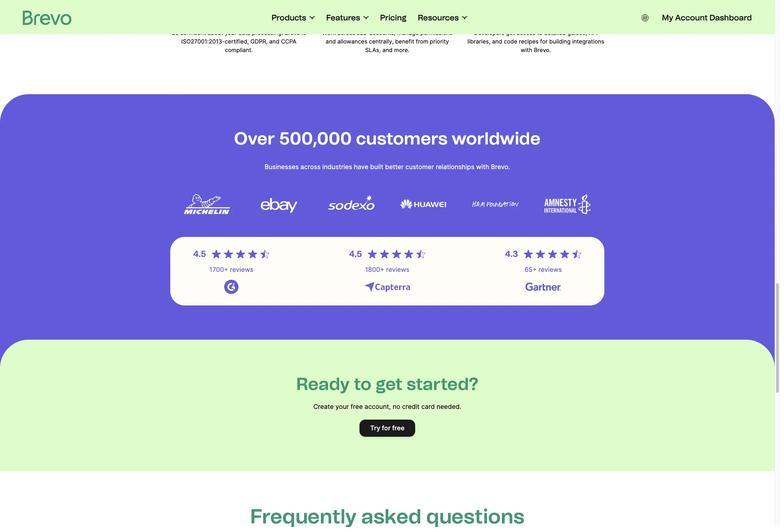 Task type: describe. For each thing, give the bounding box(es) containing it.
built for enterprise work across sub-accounts, manage permissions and allowances centrally, benefit from priority slas, and more.
[[322, 17, 453, 53]]

is
[[302, 29, 306, 36]]

65+
[[525, 266, 537, 274]]

reviews for 1800+ reviews
[[386, 266, 410, 274]]

be confident about your data processing. brevo is iso27001:2013-certified, gdpr, and ccpa compliant.
[[172, 29, 306, 53]]

businesses across industries have built better customer relationships with brevo.
[[265, 163, 511, 171]]

my account dashboard link
[[663, 13, 753, 23]]

try for free
[[371, 425, 405, 432]]

compliant.
[[225, 46, 253, 53]]

customers
[[356, 128, 448, 149]]

be
[[172, 29, 179, 36]]

free for for
[[393, 425, 405, 432]]

4.5 for 1800+ reviews
[[349, 249, 362, 259]]

building
[[550, 38, 571, 45]]

more.
[[394, 46, 410, 53]]

for inside the developers get access to detailed guides, api libraries, and code recipes for building integrations with brevo.
[[541, 38, 548, 45]]

about
[[208, 29, 223, 36]]

credit
[[402, 403, 420, 411]]

certified,
[[225, 38, 249, 45]]

pricing link
[[380, 13, 407, 23]]

detailed
[[545, 29, 566, 36]]

ready
[[297, 374, 350, 395]]

my
[[663, 13, 674, 23]]

guides,
[[568, 29, 588, 36]]

accounts,
[[370, 29, 396, 36]]

awardlogo 4 image
[[473, 186, 519, 223]]

permissions
[[421, 29, 453, 36]]

to inside the developers get access to detailed guides, api libraries, and code recipes for building integrations with brevo.
[[538, 29, 543, 36]]

confident
[[180, 29, 206, 36]]

1800+ reviews image
[[364, 280, 411, 294]]

and down centrally,
[[383, 46, 393, 53]]

free for your
[[351, 403, 363, 411]]

slas,
[[366, 46, 381, 53]]

for for free
[[382, 425, 391, 432]]

businesses
[[265, 163, 299, 171]]

resources link
[[418, 13, 468, 23]]

manage
[[398, 29, 419, 36]]

integrations
[[573, 38, 605, 45]]

0 horizontal spatial brevo.
[[491, 163, 511, 171]]

1 vertical spatial your
[[336, 403, 349, 411]]

65+ reviews image
[[521, 280, 567, 294]]

access
[[517, 29, 536, 36]]

4.3
[[505, 249, 518, 259]]

button image
[[642, 14, 649, 21]]

allowances
[[338, 38, 368, 45]]

relationships
[[436, 163, 475, 171]]

gdpr,
[[251, 38, 268, 45]]

awardlogo 1 image
[[256, 186, 303, 223]]

my account dashboard
[[663, 13, 753, 23]]

try for free button
[[360, 420, 416, 437]]

recipes
[[519, 38, 539, 45]]

work
[[322, 29, 336, 36]]

and inside the developers get access to detailed guides, api libraries, and code recipes for building integrations with brevo.
[[493, 38, 503, 45]]

reviews for 1700+ reviews
[[230, 266, 254, 274]]

needed.
[[437, 403, 462, 411]]

1800+
[[365, 266, 385, 274]]

processing.
[[252, 29, 283, 36]]

pricing
[[380, 13, 407, 23]]

api
[[589, 29, 598, 36]]

features
[[326, 13, 360, 23]]

sub-
[[357, 29, 370, 36]]

libraries,
[[468, 38, 491, 45]]



Task type: vqa. For each thing, say whether or not it's contained in the screenshot.
get
yes



Task type: locate. For each thing, give the bounding box(es) containing it.
reviews
[[230, 266, 254, 274], [386, 266, 410, 274], [539, 266, 562, 274]]

brevo. down the recipes
[[534, 46, 551, 53]]

dashboard
[[710, 13, 753, 23]]

0 vertical spatial brevo.
[[534, 46, 551, 53]]

reviews for 65+ reviews
[[539, 266, 562, 274]]

developers
[[474, 29, 505, 36]]

with right relationships
[[477, 163, 490, 171]]

free inside button
[[393, 425, 405, 432]]

for
[[369, 17, 381, 28], [541, 38, 548, 45], [382, 425, 391, 432]]

awardlogo 3 image
[[401, 186, 447, 223]]

0 vertical spatial get
[[507, 29, 515, 36]]

over 500,000 customers worldwide
[[234, 128, 541, 149]]

1 vertical spatial to
[[354, 374, 372, 395]]

built
[[347, 17, 367, 28]]

and down work
[[326, 38, 336, 45]]

try
[[371, 425, 381, 432]]

create your free account, no credit card needed.
[[314, 403, 462, 411]]

and down the processing.
[[270, 38, 280, 45]]

free down no
[[393, 425, 405, 432]]

0 horizontal spatial free
[[351, 403, 363, 411]]

with
[[521, 46, 533, 53], [477, 163, 490, 171]]

500,000
[[279, 128, 352, 149]]

reviews up 65+ reviews image
[[539, 266, 562, 274]]

for right try in the left of the page
[[382, 425, 391, 432]]

reviews up 1700+ reviews image
[[230, 266, 254, 274]]

brevo. down 'worldwide'
[[491, 163, 511, 171]]

across
[[338, 29, 356, 36], [301, 163, 321, 171]]

resources
[[418, 13, 459, 23]]

account
[[676, 13, 708, 23]]

centrally,
[[369, 38, 394, 45]]

iso27001:2013-
[[181, 38, 225, 45]]

built
[[371, 163, 384, 171]]

priority
[[430, 38, 449, 45]]

customer
[[406, 163, 434, 171]]

over
[[234, 128, 275, 149]]

your inside be confident about your data processing. brevo is iso27001:2013-certified, gdpr, and ccpa compliant.
[[225, 29, 237, 36]]

1700+ reviews
[[210, 266, 254, 274]]

2 horizontal spatial for
[[541, 38, 548, 45]]

1 horizontal spatial across
[[338, 29, 356, 36]]

to right access at top right
[[538, 29, 543, 36]]

for inside the built for enterprise work across sub-accounts, manage permissions and allowances centrally, benefit from priority slas, and more.
[[369, 17, 381, 28]]

4.5 for 1700+ reviews
[[193, 249, 206, 259]]

developers get access to detailed guides, api libraries, and code recipes for building integrations with brevo.
[[468, 29, 605, 53]]

worldwide
[[452, 128, 541, 149]]

1 horizontal spatial your
[[336, 403, 349, 411]]

0 horizontal spatial get
[[376, 374, 403, 395]]

get up the "code"
[[507, 29, 515, 36]]

1 vertical spatial free
[[393, 425, 405, 432]]

0 horizontal spatial your
[[225, 29, 237, 36]]

for up the accounts,
[[369, 17, 381, 28]]

1 vertical spatial brevo.
[[491, 163, 511, 171]]

ready to get started?
[[297, 374, 479, 395]]

0 horizontal spatial reviews
[[230, 266, 254, 274]]

reviews up 1800+ reviews image
[[386, 266, 410, 274]]

0 vertical spatial free
[[351, 403, 363, 411]]

benefit
[[396, 38, 415, 45]]

data
[[238, 29, 251, 36]]

for down the detailed
[[541, 38, 548, 45]]

create
[[314, 403, 334, 411]]

awardlogo 5 image
[[545, 186, 591, 223]]

free
[[351, 403, 363, 411], [393, 425, 405, 432]]

0 horizontal spatial to
[[354, 374, 372, 395]]

1 horizontal spatial with
[[521, 46, 533, 53]]

to
[[538, 29, 543, 36], [354, 374, 372, 395]]

products link
[[272, 13, 315, 23]]

and down developers
[[493, 38, 503, 45]]

products
[[272, 13, 306, 23]]

1 reviews from the left
[[230, 266, 254, 274]]

no
[[393, 403, 401, 411]]

2 horizontal spatial reviews
[[539, 266, 562, 274]]

0 vertical spatial with
[[521, 46, 533, 53]]

your
[[225, 29, 237, 36], [336, 403, 349, 411]]

1 horizontal spatial 4.5
[[349, 249, 362, 259]]

to up account, on the bottom of the page
[[354, 374, 372, 395]]

brevo image
[[23, 11, 71, 25]]

across up allowances
[[338, 29, 356, 36]]

0 vertical spatial your
[[225, 29, 237, 36]]

brevo. inside the developers get access to detailed guides, api libraries, and code recipes for building integrations with brevo.
[[534, 46, 551, 53]]

1 horizontal spatial reviews
[[386, 266, 410, 274]]

free left account, on the bottom of the page
[[351, 403, 363, 411]]

0 horizontal spatial across
[[301, 163, 321, 171]]

0 vertical spatial across
[[338, 29, 356, 36]]

across inside the built for enterprise work across sub-accounts, manage permissions and allowances centrally, benefit from priority slas, and more.
[[338, 29, 356, 36]]

0 vertical spatial to
[[538, 29, 543, 36]]

card
[[422, 403, 435, 411]]

2 reviews from the left
[[386, 266, 410, 274]]

1 horizontal spatial for
[[382, 425, 391, 432]]

from
[[416, 38, 429, 45]]

3 reviews from the left
[[539, 266, 562, 274]]

code
[[504, 38, 518, 45]]

1 vertical spatial for
[[541, 38, 548, 45]]

across left the "industries"
[[301, 163, 321, 171]]

awardlogo 0 image
[[184, 186, 230, 223]]

1 vertical spatial get
[[376, 374, 403, 395]]

awardlogo 2 image
[[328, 186, 375, 223]]

1700+ reviews image
[[208, 280, 255, 294]]

have
[[354, 163, 369, 171]]

your right the create
[[336, 403, 349, 411]]

1 horizontal spatial get
[[507, 29, 515, 36]]

0 vertical spatial for
[[369, 17, 381, 28]]

industries
[[323, 163, 352, 171]]

get
[[507, 29, 515, 36], [376, 374, 403, 395]]

get up create your free account, no credit card needed.
[[376, 374, 403, 395]]

1700+
[[210, 266, 228, 274]]

your up certified,
[[225, 29, 237, 36]]

started?
[[407, 374, 479, 395]]

with down the recipes
[[521, 46, 533, 53]]

better
[[385, 163, 404, 171]]

65+ reviews
[[525, 266, 562, 274]]

account,
[[365, 403, 391, 411]]

4.5
[[193, 249, 206, 259], [349, 249, 362, 259]]

1 horizontal spatial to
[[538, 29, 543, 36]]

for inside button
[[382, 425, 391, 432]]

and inside be confident about your data processing. brevo is iso27001:2013-certified, gdpr, and ccpa compliant.
[[270, 38, 280, 45]]

and
[[270, 38, 280, 45], [326, 38, 336, 45], [493, 38, 503, 45], [383, 46, 393, 53]]

1 4.5 from the left
[[193, 249, 206, 259]]

brevo
[[285, 29, 300, 36]]

brevo.
[[534, 46, 551, 53], [491, 163, 511, 171]]

2 vertical spatial for
[[382, 425, 391, 432]]

1 vertical spatial across
[[301, 163, 321, 171]]

with inside the developers get access to detailed guides, api libraries, and code recipes for building integrations with brevo.
[[521, 46, 533, 53]]

1 horizontal spatial free
[[393, 425, 405, 432]]

ccpa
[[281, 38, 297, 45]]

2 4.5 from the left
[[349, 249, 362, 259]]

features link
[[326, 13, 369, 23]]

1 vertical spatial with
[[477, 163, 490, 171]]

get inside the developers get access to detailed guides, api libraries, and code recipes for building integrations with brevo.
[[507, 29, 515, 36]]

0 horizontal spatial with
[[477, 163, 490, 171]]

1800+ reviews
[[365, 266, 410, 274]]

for for enterprise
[[369, 17, 381, 28]]

1 horizontal spatial brevo.
[[534, 46, 551, 53]]

0 horizontal spatial 4.5
[[193, 249, 206, 259]]

enterprise
[[383, 17, 428, 28]]

0 horizontal spatial for
[[369, 17, 381, 28]]



